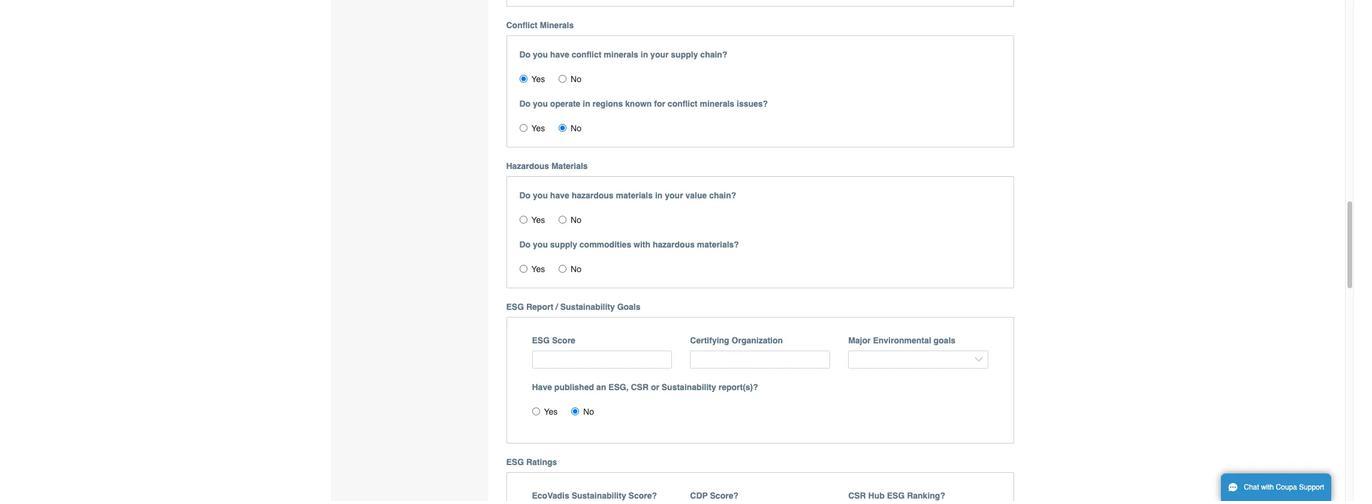 Task type: vqa. For each thing, say whether or not it's contained in the screenshot.
the ESG Ratings in the left bottom of the page
yes



Task type: describe. For each thing, give the bounding box(es) containing it.
value
[[685, 190, 707, 200]]

chain? for do you have hazardous materials in your value chain?
[[709, 190, 736, 200]]

1 vertical spatial in
[[583, 99, 590, 108]]

1 vertical spatial sustainability
[[662, 383, 716, 392]]

esg,
[[608, 383, 629, 392]]

coupa
[[1276, 483, 1297, 492]]

organization
[[732, 336, 783, 345]]

1 vertical spatial hazardous
[[653, 240, 695, 249]]

no for esg,
[[583, 407, 594, 417]]

goals
[[617, 302, 641, 312]]

materials?
[[697, 240, 739, 249]]

no for commodities
[[571, 264, 581, 274]]

do for do you have hazardous materials in your value chain?
[[519, 190, 531, 200]]

in for materials
[[655, 190, 663, 200]]

major environmental goals
[[848, 336, 956, 345]]

Certifying Organization text field
[[690, 351, 830, 369]]

ecovadis
[[532, 491, 569, 501]]

minerals
[[540, 20, 574, 30]]

yes for do you supply commodities with hazardous materials?
[[531, 264, 545, 274]]

ranking?
[[907, 491, 945, 501]]

hazardous materials
[[506, 161, 588, 171]]

ESG Score text field
[[532, 351, 672, 369]]

yes for do you have conflict minerals in your supply chain?
[[531, 74, 545, 84]]

your for supply
[[650, 50, 669, 59]]

esg right 'hub'
[[887, 491, 905, 501]]

no for hazardous
[[571, 215, 581, 225]]

do for do you have conflict minerals in your supply chain?
[[519, 50, 531, 59]]

chat with coupa support button
[[1221, 474, 1331, 501]]

yes for have published an esg, csr or sustainability report(s)?
[[544, 407, 558, 417]]

do you operate in regions known for conflict minerals issues?
[[519, 99, 768, 108]]

your for value
[[665, 190, 683, 200]]

do you have hazardous materials in your value chain?
[[519, 190, 736, 200]]

certifying organization
[[690, 336, 783, 345]]

major
[[848, 336, 871, 345]]

0 vertical spatial minerals
[[604, 50, 638, 59]]

2 score? from the left
[[710, 491, 738, 501]]

have for conflict
[[550, 50, 569, 59]]

do you supply commodities with hazardous materials?
[[519, 240, 739, 249]]

materials
[[551, 161, 588, 171]]

1 vertical spatial conflict
[[668, 99, 697, 108]]

esg for esg ratings
[[506, 457, 524, 467]]

1 score? from the left
[[629, 491, 657, 501]]

issues?
[[737, 99, 768, 108]]

commodities
[[580, 240, 631, 249]]

ecovadis sustainability score?
[[532, 491, 657, 501]]

have
[[532, 383, 552, 392]]

you for do you operate in regions known for conflict minerals issues?
[[533, 99, 548, 108]]

/
[[556, 302, 558, 312]]

report
[[526, 302, 553, 312]]

esg ratings
[[506, 457, 557, 467]]

cdp
[[690, 491, 708, 501]]

or
[[651, 383, 659, 392]]

no for in
[[571, 123, 581, 133]]

have published an esg, csr or sustainability report(s)?
[[532, 383, 758, 392]]

operate
[[550, 99, 580, 108]]

0 vertical spatial csr
[[631, 383, 649, 392]]



Task type: locate. For each thing, give the bounding box(es) containing it.
hazardous
[[572, 190, 614, 200], [653, 240, 695, 249]]

minerals
[[604, 50, 638, 59], [700, 99, 734, 108]]

no for conflict
[[571, 74, 581, 84]]

1 horizontal spatial csr
[[848, 491, 866, 501]]

2 have from the top
[[550, 190, 569, 200]]

certifying
[[690, 336, 729, 345]]

conflict right the 'for'
[[668, 99, 697, 108]]

csr
[[631, 383, 649, 392], [848, 491, 866, 501]]

score? left the cdp
[[629, 491, 657, 501]]

1 vertical spatial csr
[[848, 491, 866, 501]]

do
[[519, 50, 531, 59], [519, 99, 531, 108], [519, 190, 531, 200], [519, 240, 531, 249]]

csr left or
[[631, 383, 649, 392]]

with right chat
[[1261, 483, 1274, 492]]

0 horizontal spatial minerals
[[604, 50, 638, 59]]

in up do you operate in regions known for conflict minerals issues?
[[641, 50, 648, 59]]

you for do you have hazardous materials in your value chain?
[[533, 190, 548, 200]]

csr hub esg ranking?
[[848, 491, 945, 501]]

have
[[550, 50, 569, 59], [550, 190, 569, 200]]

report(s)?
[[718, 383, 758, 392]]

1 do from the top
[[519, 50, 531, 59]]

0 vertical spatial with
[[634, 240, 650, 249]]

known
[[625, 99, 652, 108]]

1 have from the top
[[550, 50, 569, 59]]

1 horizontal spatial conflict
[[668, 99, 697, 108]]

sustainability right ecovadis
[[572, 491, 626, 501]]

support
[[1299, 483, 1324, 492]]

in
[[641, 50, 648, 59], [583, 99, 590, 108], [655, 190, 663, 200]]

yes
[[531, 74, 545, 84], [531, 123, 545, 133], [531, 215, 545, 225], [531, 264, 545, 274], [544, 407, 558, 417]]

yes down hazardous materials
[[531, 215, 545, 225]]

no
[[571, 74, 581, 84], [571, 123, 581, 133], [571, 215, 581, 225], [571, 264, 581, 274], [583, 407, 594, 417]]

esg report / sustainability goals
[[506, 302, 641, 312]]

chain? for do you have conflict minerals in your supply chain?
[[700, 50, 727, 59]]

with inside button
[[1261, 483, 1274, 492]]

your left value
[[665, 190, 683, 200]]

for
[[654, 99, 665, 108]]

no down operate
[[571, 123, 581, 133]]

1 vertical spatial chain?
[[709, 190, 736, 200]]

regions
[[593, 99, 623, 108]]

score?
[[629, 491, 657, 501], [710, 491, 738, 501]]

1 vertical spatial with
[[1261, 483, 1274, 492]]

minerals up regions in the top of the page
[[604, 50, 638, 59]]

0 vertical spatial sustainability
[[560, 302, 615, 312]]

have down the materials
[[550, 190, 569, 200]]

score? right the cdp
[[710, 491, 738, 501]]

csr left 'hub'
[[848, 491, 866, 501]]

esg
[[506, 302, 524, 312], [532, 336, 550, 345], [506, 457, 524, 467], [887, 491, 905, 501]]

no up operate
[[571, 74, 581, 84]]

1 vertical spatial supply
[[550, 240, 577, 249]]

sustainability
[[560, 302, 615, 312], [662, 383, 716, 392], [572, 491, 626, 501]]

0 vertical spatial have
[[550, 50, 569, 59]]

no up the commodities
[[571, 215, 581, 225]]

esg for esg score
[[532, 336, 550, 345]]

in right operate
[[583, 99, 590, 108]]

hub
[[868, 491, 885, 501]]

sustainability right /
[[560, 302, 615, 312]]

published
[[554, 383, 594, 392]]

0 vertical spatial conflict
[[572, 50, 601, 59]]

1 vertical spatial have
[[550, 190, 569, 200]]

1 horizontal spatial with
[[1261, 483, 1274, 492]]

cdp score?
[[690, 491, 738, 501]]

1 you from the top
[[533, 50, 548, 59]]

score
[[552, 336, 575, 345]]

3 you from the top
[[533, 190, 548, 200]]

sustainability right or
[[662, 383, 716, 392]]

esg left 'score'
[[532, 336, 550, 345]]

0 vertical spatial chain?
[[700, 50, 727, 59]]

1 vertical spatial minerals
[[700, 99, 734, 108]]

yes up report
[[531, 264, 545, 274]]

4 you from the top
[[533, 240, 548, 249]]

0 vertical spatial supply
[[671, 50, 698, 59]]

you for do you have conflict minerals in your supply chain?
[[533, 50, 548, 59]]

0 horizontal spatial hazardous
[[572, 190, 614, 200]]

chat
[[1244, 483, 1259, 492]]

chain?
[[700, 50, 727, 59], [709, 190, 736, 200]]

in right materials
[[655, 190, 663, 200]]

your
[[650, 50, 669, 59], [665, 190, 683, 200]]

do for do you supply commodities with hazardous materials?
[[519, 240, 531, 249]]

yes down conflict minerals
[[531, 74, 545, 84]]

with
[[634, 240, 650, 249], [1261, 483, 1274, 492]]

4 do from the top
[[519, 240, 531, 249]]

yes for do you operate in regions known for conflict minerals issues?
[[531, 123, 545, 133]]

2 horizontal spatial in
[[655, 190, 663, 200]]

0 horizontal spatial supply
[[550, 240, 577, 249]]

yes down have
[[544, 407, 558, 417]]

0 horizontal spatial conflict
[[572, 50, 601, 59]]

hazardous
[[506, 161, 549, 171]]

esg for esg report / sustainability goals
[[506, 302, 524, 312]]

conflict
[[572, 50, 601, 59], [668, 99, 697, 108]]

conflict minerals
[[506, 20, 574, 30]]

have for hazardous
[[550, 190, 569, 200]]

2 you from the top
[[533, 99, 548, 108]]

hazardous down the materials
[[572, 190, 614, 200]]

1 horizontal spatial supply
[[671, 50, 698, 59]]

supply
[[671, 50, 698, 59], [550, 240, 577, 249]]

esg left report
[[506, 302, 524, 312]]

yes for do you have hazardous materials in your value chain?
[[531, 215, 545, 225]]

0 vertical spatial hazardous
[[572, 190, 614, 200]]

you for do you supply commodities with hazardous materials?
[[533, 240, 548, 249]]

None radio
[[519, 75, 527, 83], [519, 124, 527, 132], [559, 124, 566, 132], [519, 265, 527, 273], [532, 408, 540, 416], [571, 408, 579, 416], [519, 75, 527, 83], [519, 124, 527, 132], [559, 124, 566, 132], [519, 265, 527, 273], [532, 408, 540, 416], [571, 408, 579, 416]]

None radio
[[559, 75, 566, 83], [519, 216, 527, 223], [559, 216, 566, 223], [559, 265, 566, 273], [559, 75, 566, 83], [519, 216, 527, 223], [559, 216, 566, 223], [559, 265, 566, 273]]

no up esg report / sustainability goals
[[571, 264, 581, 274]]

esg score
[[532, 336, 575, 345]]

0 vertical spatial your
[[650, 50, 669, 59]]

goals
[[934, 336, 956, 345]]

1 horizontal spatial in
[[641, 50, 648, 59]]

1 vertical spatial your
[[665, 190, 683, 200]]

2 vertical spatial sustainability
[[572, 491, 626, 501]]

0 horizontal spatial csr
[[631, 383, 649, 392]]

1 horizontal spatial hazardous
[[653, 240, 695, 249]]

conflict down minerals
[[572, 50, 601, 59]]

have down minerals
[[550, 50, 569, 59]]

esg left ratings
[[506, 457, 524, 467]]

yes up hazardous materials
[[531, 123, 545, 133]]

1 horizontal spatial score?
[[710, 491, 738, 501]]

2 vertical spatial in
[[655, 190, 663, 200]]

do for do you operate in regions known for conflict minerals issues?
[[519, 99, 531, 108]]

3 do from the top
[[519, 190, 531, 200]]

0 horizontal spatial score?
[[629, 491, 657, 501]]

0 vertical spatial in
[[641, 50, 648, 59]]

with right the commodities
[[634, 240, 650, 249]]

an
[[596, 383, 606, 392]]

0 horizontal spatial in
[[583, 99, 590, 108]]

materials
[[616, 190, 653, 200]]

1 horizontal spatial minerals
[[700, 99, 734, 108]]

ratings
[[526, 457, 557, 467]]

you
[[533, 50, 548, 59], [533, 99, 548, 108], [533, 190, 548, 200], [533, 240, 548, 249]]

hazardous left materials?
[[653, 240, 695, 249]]

conflict
[[506, 20, 537, 30]]

2 do from the top
[[519, 99, 531, 108]]

environmental
[[873, 336, 931, 345]]

in for minerals
[[641, 50, 648, 59]]

minerals left issues?
[[700, 99, 734, 108]]

no down "published" on the left bottom of the page
[[583, 407, 594, 417]]

chat with coupa support
[[1244, 483, 1324, 492]]

0 horizontal spatial with
[[634, 240, 650, 249]]

your up the 'for'
[[650, 50, 669, 59]]

do you have conflict minerals in your supply chain?
[[519, 50, 727, 59]]



